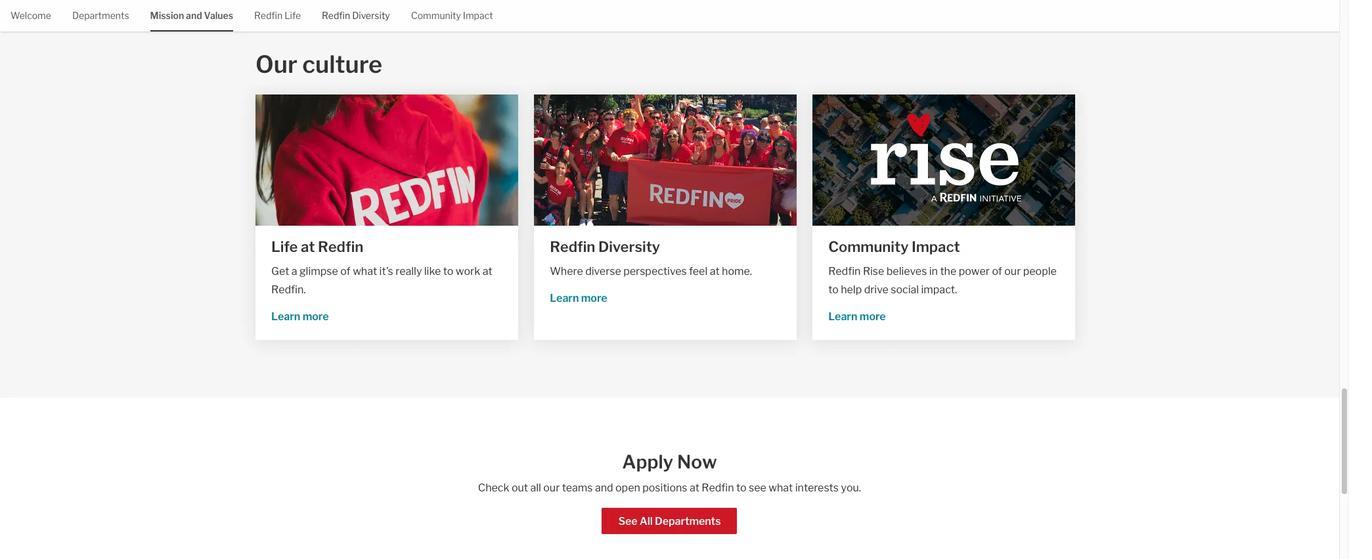 Task type: locate. For each thing, give the bounding box(es) containing it.
what inside get a glimpse of what it's really like to work at redfin.
[[353, 265, 377, 278]]

1 horizontal spatial our
[[1005, 265, 1021, 278]]

of right power
[[992, 265, 1002, 278]]

redfin diversity link up perspectives
[[550, 236, 781, 257]]

life at redfin
[[271, 238, 363, 255]]

1 vertical spatial redfin diversity link
[[550, 236, 781, 257]]

0 vertical spatial impact
[[463, 10, 493, 21]]

picture of redfin employee wearing a redfin hoodie image
[[256, 95, 518, 226]]

0 horizontal spatial what
[[353, 265, 377, 278]]

social
[[891, 284, 919, 296]]

to inside redfin rise believes in the power of our people to help drive social impact.
[[829, 284, 839, 296]]

1 vertical spatial to
[[829, 284, 839, 296]]

learn more down redfin.
[[271, 311, 329, 323]]

0 vertical spatial redfin diversity link
[[322, 0, 390, 30]]

community impact link
[[411, 0, 493, 30], [829, 236, 1060, 257]]

departments
[[72, 10, 129, 21], [655, 516, 721, 528]]

and
[[186, 10, 202, 21], [595, 482, 613, 495]]

1 vertical spatial community
[[829, 238, 909, 255]]

where diverse perspectives feel at home.
[[550, 265, 752, 278]]

0 horizontal spatial more
[[303, 311, 329, 323]]

1 horizontal spatial departments
[[655, 516, 721, 528]]

2 horizontal spatial learn more
[[829, 311, 886, 323]]

life up the get on the top of page
[[271, 238, 298, 255]]

help
[[841, 284, 862, 296]]

apply
[[622, 451, 673, 474]]

1 horizontal spatial of
[[992, 265, 1002, 278]]

1 vertical spatial diversity
[[598, 238, 660, 255]]

more down drive at right bottom
[[860, 311, 886, 323]]

interests
[[795, 482, 839, 495]]

redfin diversity link up culture
[[322, 0, 390, 30]]

at right work
[[483, 265, 492, 278]]

get
[[271, 265, 289, 278]]

learn more down help
[[829, 311, 886, 323]]

redfin diversity up diverse
[[550, 238, 660, 255]]

1 vertical spatial community impact
[[829, 238, 960, 255]]

1 horizontal spatial redfin diversity
[[550, 238, 660, 255]]

diversity
[[352, 10, 390, 21], [598, 238, 660, 255]]

what
[[353, 265, 377, 278], [769, 482, 793, 495]]

redfin diversity up culture
[[322, 10, 390, 21]]

at right feel
[[710, 265, 720, 278]]

all
[[530, 482, 541, 495]]

redfin diversity
[[322, 10, 390, 21], [550, 238, 660, 255]]

what left it's at the left of page
[[353, 265, 377, 278]]

2 of from the left
[[992, 265, 1002, 278]]

of right glimpse
[[340, 265, 351, 278]]

1 horizontal spatial diversity
[[598, 238, 660, 255]]

0 horizontal spatial community
[[411, 10, 461, 21]]

more for at
[[303, 311, 329, 323]]

redfin up help
[[829, 265, 861, 278]]

feel
[[689, 265, 708, 278]]

2 horizontal spatial to
[[829, 284, 839, 296]]

0 vertical spatial what
[[353, 265, 377, 278]]

redfin life
[[254, 10, 301, 21]]

0 vertical spatial to
[[443, 265, 454, 278]]

power
[[959, 265, 990, 278]]

a
[[292, 265, 297, 278]]

our right all
[[544, 482, 560, 495]]

redfin down now
[[702, 482, 734, 495]]

0 horizontal spatial and
[[186, 10, 202, 21]]

you.
[[841, 482, 861, 495]]

and left values
[[186, 10, 202, 21]]

our culture
[[256, 50, 382, 79]]

community impact
[[411, 10, 493, 21], [829, 238, 960, 255]]

diverse
[[585, 265, 621, 278]]

learn down redfin.
[[271, 311, 300, 323]]

diversity up where diverse perspectives feel at home.
[[598, 238, 660, 255]]

at
[[301, 238, 315, 255], [483, 265, 492, 278], [710, 265, 720, 278], [690, 482, 700, 495]]

1 vertical spatial life
[[271, 238, 298, 255]]

rise
[[863, 265, 885, 278]]

more
[[581, 292, 607, 305], [303, 311, 329, 323], [860, 311, 886, 323]]

1 horizontal spatial more
[[581, 292, 607, 305]]

see
[[619, 516, 638, 528]]

community
[[411, 10, 461, 21], [829, 238, 909, 255]]

0 horizontal spatial learn more
[[271, 311, 329, 323]]

1 of from the left
[[340, 265, 351, 278]]

more down redfin.
[[303, 311, 329, 323]]

learn down "where"
[[550, 292, 579, 305]]

1 vertical spatial what
[[769, 482, 793, 495]]

and left open
[[595, 482, 613, 495]]

0 horizontal spatial redfin diversity
[[322, 10, 390, 21]]

learn more
[[550, 292, 607, 305], [271, 311, 329, 323], [829, 311, 886, 323]]

departments link
[[72, 0, 129, 30]]

learn more for life
[[271, 311, 329, 323]]

life
[[285, 10, 301, 21], [271, 238, 298, 255]]

really
[[396, 265, 422, 278]]

redfin
[[254, 10, 283, 21], [322, 10, 350, 21], [318, 238, 363, 255], [550, 238, 595, 255], [829, 265, 861, 278], [702, 482, 734, 495]]

0 horizontal spatial our
[[544, 482, 560, 495]]

0 horizontal spatial community impact link
[[411, 0, 493, 30]]

2 vertical spatial to
[[736, 482, 747, 495]]

to left see
[[736, 482, 747, 495]]

to inside get a glimpse of what it's really like to work at redfin.
[[443, 265, 454, 278]]

1 horizontal spatial community impact
[[829, 238, 960, 255]]

redfin life link
[[254, 0, 301, 30]]

what right see
[[769, 482, 793, 495]]

impact
[[463, 10, 493, 21], [912, 238, 960, 255]]

to right like
[[443, 265, 454, 278]]

0 vertical spatial our
[[1005, 265, 1021, 278]]

to
[[443, 265, 454, 278], [829, 284, 839, 296], [736, 482, 747, 495]]

0 vertical spatial diversity
[[352, 10, 390, 21]]

0 horizontal spatial of
[[340, 265, 351, 278]]

our left people at the top
[[1005, 265, 1021, 278]]

learn more for community
[[829, 311, 886, 323]]

2 horizontal spatial learn
[[829, 311, 858, 323]]

learn
[[550, 292, 579, 305], [271, 311, 300, 323], [829, 311, 858, 323]]

redfin up culture
[[322, 10, 350, 21]]

life up the our
[[285, 10, 301, 21]]

1 vertical spatial and
[[595, 482, 613, 495]]

learn for life
[[271, 311, 300, 323]]

diversity up culture
[[352, 10, 390, 21]]

values
[[204, 10, 233, 21]]

of
[[340, 265, 351, 278], [992, 265, 1002, 278]]

of inside get a glimpse of what it's really like to work at redfin.
[[340, 265, 351, 278]]

0 vertical spatial departments
[[72, 10, 129, 21]]

0 horizontal spatial community impact
[[411, 10, 493, 21]]

learn for redfin
[[550, 292, 579, 305]]

welcome
[[11, 10, 51, 21]]

1 horizontal spatial learn more
[[550, 292, 607, 305]]

more down diverse
[[581, 292, 607, 305]]

0 horizontal spatial learn
[[271, 311, 300, 323]]

more for diversity
[[581, 292, 607, 305]]

our
[[1005, 265, 1021, 278], [544, 482, 560, 495]]

learn more down "where"
[[550, 292, 607, 305]]

1 horizontal spatial what
[[769, 482, 793, 495]]

learn down help
[[829, 311, 858, 323]]

1 horizontal spatial community impact link
[[829, 236, 1060, 257]]

1 horizontal spatial learn
[[550, 292, 579, 305]]

0 vertical spatial community impact
[[411, 10, 493, 21]]

to left help
[[829, 284, 839, 296]]

the
[[940, 265, 957, 278]]

redfin diversity link
[[322, 0, 390, 30], [550, 236, 781, 257]]

1 vertical spatial departments
[[655, 516, 721, 528]]

2 horizontal spatial more
[[860, 311, 886, 323]]

glimpse
[[300, 265, 338, 278]]

1 vertical spatial impact
[[912, 238, 960, 255]]

open
[[616, 482, 640, 495]]

like
[[424, 265, 441, 278]]

0 horizontal spatial to
[[443, 265, 454, 278]]



Task type: vqa. For each thing, say whether or not it's contained in the screenshot.
fall,
no



Task type: describe. For each thing, give the bounding box(es) containing it.
mission and values
[[150, 10, 233, 21]]

see
[[749, 482, 767, 495]]

believes
[[887, 265, 927, 278]]

where
[[550, 265, 583, 278]]

all
[[640, 516, 653, 528]]

1 horizontal spatial community
[[829, 238, 909, 255]]

get a glimpse of what it's really like to work at redfin.
[[271, 265, 492, 296]]

0 horizontal spatial redfin diversity link
[[322, 0, 390, 30]]

impact.
[[921, 284, 957, 296]]

out
[[512, 482, 528, 495]]

positions
[[643, 482, 688, 495]]

teams
[[562, 482, 593, 495]]

learn for community
[[829, 311, 858, 323]]

1 vertical spatial community impact link
[[829, 236, 1060, 257]]

0 vertical spatial life
[[285, 10, 301, 21]]

our inside redfin rise believes in the power of our people to help drive social impact.
[[1005, 265, 1021, 278]]

work
[[456, 265, 480, 278]]

drive
[[864, 284, 889, 296]]

0 vertical spatial and
[[186, 10, 202, 21]]

1 vertical spatial our
[[544, 482, 560, 495]]

0 horizontal spatial diversity
[[352, 10, 390, 21]]

0 vertical spatial redfin diversity
[[322, 10, 390, 21]]

more for impact
[[860, 311, 886, 323]]

aerial view of a community of homes image
[[813, 95, 1076, 226]]

0 horizontal spatial departments
[[72, 10, 129, 21]]

0 horizontal spatial impact
[[463, 10, 493, 21]]

redfin inside redfin rise believes in the power of our people to help drive social impact.
[[829, 265, 861, 278]]

apply now
[[622, 451, 717, 474]]

redfin.
[[271, 284, 306, 296]]

life at redfin link
[[271, 236, 503, 257]]

check
[[478, 482, 509, 495]]

home.
[[722, 265, 752, 278]]

see all departments button
[[602, 508, 737, 535]]

0 vertical spatial community impact link
[[411, 0, 493, 30]]

redfin up the our
[[254, 10, 283, 21]]

see all departments
[[619, 516, 721, 528]]

perspectives
[[624, 265, 687, 278]]

our
[[256, 50, 297, 79]]

redfin up "where"
[[550, 238, 595, 255]]

of inside redfin rise believes in the power of our people to help drive social impact.
[[992, 265, 1002, 278]]

culture
[[302, 50, 382, 79]]

photos of redfin employees at pride event image
[[534, 95, 797, 226]]

0 vertical spatial community
[[411, 10, 461, 21]]

mission and values link
[[150, 0, 233, 30]]

redfin rise believes in the power of our people to help drive social impact.
[[829, 265, 1057, 296]]

at up glimpse
[[301, 238, 315, 255]]

1 vertical spatial redfin diversity
[[550, 238, 660, 255]]

people
[[1023, 265, 1057, 278]]

now
[[677, 451, 717, 474]]

at down now
[[690, 482, 700, 495]]

learn more for redfin
[[550, 292, 607, 305]]

mission
[[150, 10, 184, 21]]

in
[[929, 265, 938, 278]]

it's
[[379, 265, 393, 278]]

1 horizontal spatial impact
[[912, 238, 960, 255]]

1 horizontal spatial and
[[595, 482, 613, 495]]

departments inside button
[[655, 516, 721, 528]]

redfin up glimpse
[[318, 238, 363, 255]]

at inside get a glimpse of what it's really like to work at redfin.
[[483, 265, 492, 278]]

check out all our teams and open positions at redfin to see what interests you.
[[478, 482, 861, 495]]

1 horizontal spatial redfin diversity link
[[550, 236, 781, 257]]

1 horizontal spatial to
[[736, 482, 747, 495]]

welcome link
[[11, 0, 51, 30]]



